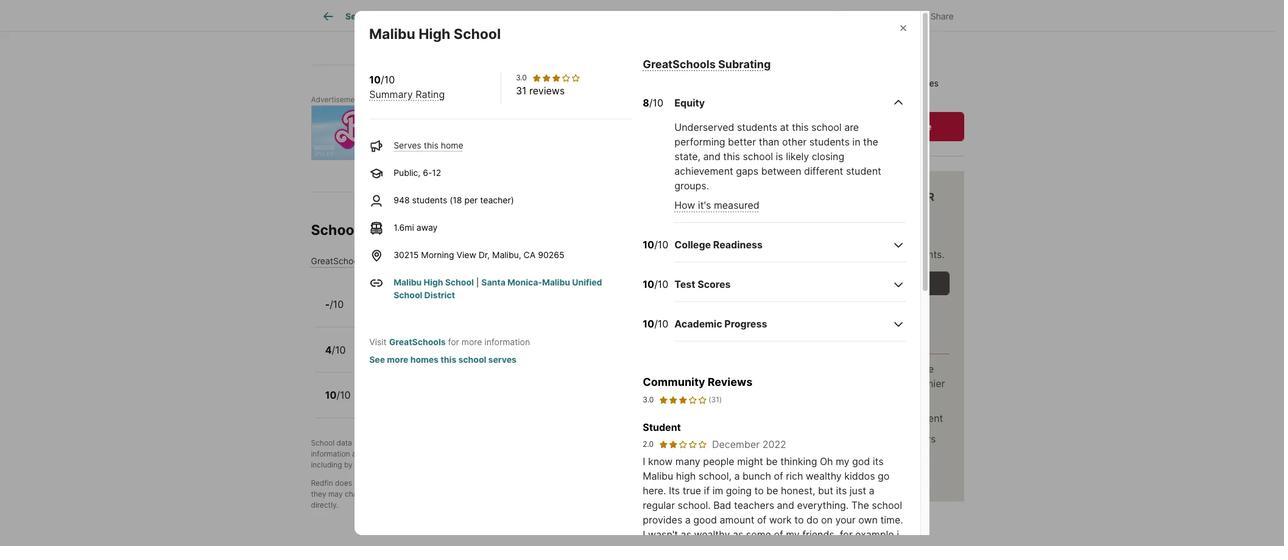 Task type: vqa. For each thing, say whether or not it's contained in the screenshot.
rightmost Public,
yes



Task type: locate. For each thing, give the bounding box(es) containing it.
or down use
[[690, 450, 697, 459]]

and right value
[[870, 77, 885, 88]]

to down recommends at the bottom left
[[570, 450, 577, 459]]

is
[[776, 151, 783, 163], [354, 439, 360, 448]]

gaps
[[736, 165, 759, 178]]

information inside , a nonprofit organization. redfin recommends buyers and renters use greatschools information and ratings as a
[[311, 450, 350, 459]]

to up contact at the bottom of page
[[641, 479, 648, 488]]

students left (18
[[412, 195, 447, 205]]

4 /10
[[325, 344, 346, 356]]

services
[[788, 377, 827, 389]]

or right endorse
[[398, 479, 405, 488]]

30215 morning view dr, malibu, ca 90265
[[394, 250, 564, 260]]

malibu down overview
[[369, 26, 415, 43]]

i up didnt
[[643, 529, 646, 541]]

2 vertical spatial own
[[859, 514, 878, 526]]

school left data
[[311, 439, 335, 448]]

1 horizontal spatial their
[[616, 450, 632, 459]]

in inside i know many people might be thinking oh my god its malibu high school, a bunch of rich wealthy kiddos go here. its true if im going to be honest, but its just a regular school. bad teachers and everything. the school provides a good amount of work to do on your own time. i wasn't as wealthy as some of my friends, for example i didnt show up to school in a bugatti or porsche,
[[756, 543, 764, 547]]

test scores
[[675, 279, 731, 291]]

likely
[[786, 151, 809, 163]]

school service boundaries are intended to be used as a reference only; they may change and are not
[[311, 479, 748, 499]]

to left do
[[795, 514, 804, 526]]

be up contact at the bottom of page
[[650, 479, 659, 488]]

the down used
[[667, 490, 679, 499]]

performing
[[675, 136, 725, 148]]

the up from on the top of page
[[842, 233, 857, 245]]

1 horizontal spatial is
[[776, 151, 783, 163]]

10 inside 10 /10 summary rating
[[369, 74, 381, 86]]

10 for college readiness
[[643, 239, 654, 251]]

summary right the advertisement
[[369, 88, 413, 100]]

public
[[628, 11, 653, 21]]

good
[[693, 514, 717, 526]]

0 vertical spatial my
[[836, 456, 850, 468]]

and up contacting
[[352, 450, 365, 459]]

948
[[394, 195, 410, 205]]

1 vertical spatial serves
[[412, 352, 440, 362]]

redfin down "exclusive"
[[878, 377, 907, 389]]

1 horizontal spatial 3.0
[[643, 395, 654, 405]]

to inside school service boundaries are intended to be used as a reference only; they may change and are not
[[641, 479, 648, 488]]

students up closing
[[810, 136, 850, 148]]

to
[[866, 377, 875, 389], [570, 450, 577, 459], [641, 479, 648, 488], [755, 485, 764, 497], [455, 490, 462, 499], [795, 514, 804, 526], [711, 543, 720, 547]]

i inside button
[[806, 120, 808, 132]]

the inside first step, and conduct their own investigation to determine their desired schools or school districts, including by contacting and visiting the schools themselves.
[[435, 461, 446, 470]]

0 vertical spatial service
[[788, 248, 822, 260]]

more down dume
[[387, 355, 408, 365]]

redfin up they
[[311, 479, 333, 488]]

student
[[643, 422, 681, 434]]

by up the 'does'
[[344, 461, 353, 470]]

0 vertical spatial i
[[806, 120, 808, 132]]

and down ,
[[444, 450, 457, 459]]

redfin inside , a nonprofit organization. redfin recommends buyers and renters use greatschools information and ratings as a
[[542, 439, 564, 448]]

1 vertical spatial its
[[836, 485, 847, 497]]

in inside underserved students at this school are performing better than other students in the state, and this school is likely closing achievement gaps between different student groups.
[[853, 136, 861, 148]]

state,
[[675, 151, 701, 163]]

grasswood
[[858, 120, 912, 132]]

0 horizontal spatial students
[[412, 195, 447, 205]]

facts inside tab
[[655, 11, 678, 21]]

2 • from the left
[[484, 352, 489, 362]]

for inside i know many people might be thinking oh my god its malibu high school, a bunch of rich wealthy kiddos go here. its true if im going to be honest, but its just a regular school. bad teachers and everything. the school provides a good amount of work to do on your own time. i wasn't as wealthy as some of my friends, for example i didnt show up to school in a bugatti or porsche,
[[840, 529, 853, 541]]

malibu left 'middle'
[[359, 293, 391, 305]]

home up 12
[[441, 140, 463, 150]]

are up 'enrollment'
[[595, 479, 606, 488]]

sale & tax history
[[537, 11, 607, 21]]

school up school,
[[699, 450, 722, 459]]

its up go
[[873, 456, 884, 468]]

and inside school service boundaries are intended to be used as a reference only; they may change and are not
[[372, 490, 385, 499]]

2 horizontal spatial students
[[810, 136, 850, 148]]

0 horizontal spatial schools
[[448, 461, 475, 470]]

0 horizontal spatial their
[[489, 450, 505, 459]]

i up other
[[806, 120, 808, 132]]

1 vertical spatial students
[[810, 136, 850, 148]]

the down step,
[[435, 461, 446, 470]]

the down the i own 7015 grasswood ave
[[863, 136, 878, 148]]

in
[[853, 136, 861, 148], [756, 543, 764, 547]]

0 vertical spatial or
[[690, 450, 697, 459]]

public, left 6-
[[394, 168, 421, 178]]

1 horizontal spatial service
[[788, 248, 822, 260]]

for up 'see more homes this school serves'
[[448, 337, 459, 347]]

1 vertical spatial or
[[398, 479, 405, 488]]

1 horizontal spatial students
[[737, 122, 777, 134]]

schools up greatschools summary rating
[[311, 222, 366, 239]]

students
[[737, 122, 777, 134], [810, 136, 850, 148], [412, 195, 447, 205]]

buyers left 2.0
[[613, 439, 636, 448]]

2 horizontal spatial own
[[859, 514, 878, 526]]

in down some
[[756, 543, 764, 547]]

1 vertical spatial rating
[[408, 256, 434, 267]]

2 horizontal spatial or
[[810, 543, 820, 547]]

for down your
[[840, 529, 853, 541]]

greatschools summary rating link
[[311, 256, 434, 267]]

in down 7015
[[853, 136, 861, 148]]

morning
[[421, 250, 454, 260]]

underserved
[[675, 122, 734, 134]]

greatschools up - /10
[[311, 256, 365, 267]]

ad region
[[311, 105, 755, 160]]

more down with
[[836, 433, 860, 445]]

0 horizontal spatial own
[[507, 450, 522, 459]]

facts right the "edit"
[[866, 11, 888, 21]]

0 horizontal spatial by
[[344, 461, 353, 470]]

by inside first step, and conduct their own investigation to determine their desired schools or school districts, including by contacting and visiting the schools themselves.
[[344, 461, 353, 470]]

teacher)
[[480, 195, 514, 205]]

santa monica-malibu unified school district link
[[394, 277, 602, 300]]

public facts tab
[[617, 2, 688, 31]]

10 /10 for test
[[643, 279, 669, 291]]

work
[[805, 412, 829, 425]]

1 vertical spatial high
[[424, 277, 443, 288]]

and up redfin does not endorse or guarantee this information.
[[393, 461, 406, 470]]

not down redfin does not endorse or guarantee this information.
[[400, 490, 412, 499]]

bad
[[714, 500, 731, 512]]

2 horizontal spatial are
[[845, 122, 859, 134]]

and inside track this home's value and nearby sales activity
[[870, 77, 885, 88]]

edit facts button
[[821, 3, 899, 28]]

view
[[457, 250, 476, 260]]

might
[[737, 456, 763, 468]]

school up the 0.2mi
[[473, 339, 506, 351]]

1 horizontal spatial schools
[[661, 450, 688, 459]]

31 reviews
[[516, 85, 565, 97]]

first
[[409, 450, 423, 459]]

0 horizontal spatial information
[[311, 450, 350, 459]]

(31)
[[709, 395, 722, 405]]

1 horizontal spatial or
[[690, 450, 697, 459]]

greatschools summary rating
[[311, 256, 434, 267]]

to inside about the exclusive services offered to redfin premier customers.
[[866, 377, 875, 389]]

0 vertical spatial public,
[[394, 168, 421, 178]]

redfin up investigation
[[542, 439, 564, 448]]

1 vertical spatial for
[[897, 454, 910, 466]]

service up go
[[861, 454, 894, 466]]

test
[[675, 279, 695, 291]]

0 vertical spatial information
[[485, 337, 530, 347]]

school down visit greatschools for more information
[[458, 355, 486, 365]]

0 vertical spatial summary
[[369, 88, 413, 100]]

more for reach more qualified buyers
[[836, 433, 860, 445]]

service
[[788, 248, 822, 260], [861, 454, 894, 466], [528, 479, 553, 488]]

$9.50m
[[788, 322, 835, 342]]

high up district
[[424, 277, 443, 288]]

public, inside the point dume elementary school public, k-5 • serves this home • 0.2mi
[[359, 352, 386, 362]]

search link
[[321, 9, 375, 24]]

0 horizontal spatial •
[[405, 352, 409, 362]]

verify
[[520, 490, 540, 499]]

service inside school service boundaries are intended to be used as a reference only; they may change and are not
[[528, 479, 553, 488]]

example
[[855, 529, 894, 541]]

to inside guaranteed to be accurate. to verify school enrollment eligibility, contact the school district directly.
[[455, 490, 462, 499]]

it's
[[698, 199, 711, 212]]

redfin does not endorse or guarantee this information.
[[311, 479, 500, 488]]

buyers inside , a nonprofit organization. redfin recommends buyers and renters use greatschools information and ratings as a
[[613, 439, 636, 448]]

0 vertical spatial redfin
[[878, 377, 907, 389]]

not inside school service boundaries are intended to be used as a reference only; they may change and are not
[[400, 490, 412, 499]]

1 vertical spatial my
[[786, 529, 800, 541]]

1 their from the left
[[489, 450, 505, 459]]

i own 7015 grasswood ave button
[[773, 111, 964, 141]]

service up verify
[[528, 479, 553, 488]]

im
[[713, 485, 723, 497]]

home down visit greatschools for more information
[[459, 352, 482, 362]]

1 horizontal spatial facts
[[866, 11, 888, 21]]

wealthy up 'but' on the bottom right of page
[[806, 470, 842, 482]]

2 horizontal spatial service
[[861, 454, 894, 466]]

a left first
[[403, 450, 407, 459]]

facts for edit facts
[[866, 11, 888, 21]]

1 • from the left
[[405, 352, 409, 362]]

as inside , a nonprofit organization. redfin recommends buyers and renters use greatschools information and ratings as a
[[393, 450, 401, 459]]

own down organization.
[[507, 450, 522, 459]]

home
[[441, 140, 463, 150], [459, 352, 482, 362]]

1 horizontal spatial information
[[485, 337, 530, 347]]

and inside underserved students at this school are performing better than other students in the state, and this school is likely closing achievement gaps between different student groups.
[[703, 151, 721, 163]]

10 /10 left college
[[643, 239, 669, 251]]

school inside first step, and conduct their own investigation to determine their desired schools or school districts, including by contacting and visiting the schools themselves.
[[699, 450, 722, 459]]

10 for test scores
[[643, 279, 654, 291]]

school down some
[[723, 543, 753, 547]]

test scores button
[[675, 268, 906, 302]]

0 vertical spatial own
[[811, 120, 831, 132]]

home inside the point dume elementary school public, k-5 • serves this home • 0.2mi
[[459, 352, 482, 362]]

0 vertical spatial rating 3.0 out of 5 element
[[532, 73, 580, 83]]

bugatti
[[775, 543, 808, 547]]

progress
[[725, 318, 767, 330]]

of inside the experience the highest level of service from redfin's best agents.
[[920, 233, 930, 245]]

ratings
[[367, 450, 391, 459]]

3.0 up 31
[[516, 73, 527, 82]]

0 vertical spatial rating
[[416, 88, 445, 100]]

0 vertical spatial is
[[776, 151, 783, 163]]

the inside underserved students at this school are performing better than other students in the state, and this school is likely closing achievement gaps between different student groups.
[[863, 136, 878, 148]]

10 /10 for college
[[643, 239, 669, 251]]

to
[[510, 490, 518, 499]]

as inside school service boundaries are intended to be used as a reference only; they may change and are not
[[680, 479, 688, 488]]

rating 3.0 out of 5 element
[[532, 73, 580, 83], [659, 395, 707, 406]]

are down endorse
[[387, 490, 398, 499]]

the inside the experience the highest level of service from redfin's best agents.
[[842, 233, 857, 245]]

facts right public
[[655, 11, 678, 21]]

0 horizontal spatial are
[[387, 490, 398, 499]]

1 vertical spatial own
[[507, 450, 522, 459]]

the inside exceptional service for half the
[[788, 468, 803, 481]]

1 vertical spatial schools
[[311, 222, 366, 239]]

fee
[[806, 468, 821, 481]]

edit facts
[[849, 11, 888, 21]]

1 horizontal spatial redfin
[[542, 439, 564, 448]]

0 horizontal spatial my
[[786, 529, 800, 541]]

provided
[[362, 439, 392, 448]]

0 vertical spatial home
[[441, 140, 463, 150]]

0 horizontal spatial 3.0
[[516, 73, 527, 82]]

1 horizontal spatial rating 3.0 out of 5 element
[[659, 395, 707, 406]]

10 left academic
[[643, 318, 654, 330]]

0 horizontal spatial or
[[398, 479, 405, 488]]

malibu for malibu middle
[[359, 293, 391, 305]]

oh
[[820, 456, 833, 468]]

step,
[[425, 450, 442, 459]]

1 horizontal spatial schools
[[698, 11, 730, 21]]

1 vertical spatial information
[[311, 450, 350, 459]]

many
[[676, 456, 700, 468]]

change
[[345, 490, 370, 499]]

serves this home
[[394, 140, 463, 150]]

for
[[912, 190, 935, 203]]

service for exceptional service for half the
[[861, 454, 894, 466]]

achievement
[[675, 165, 733, 178]]

and inside i know many people might be thinking oh my god its malibu high school, a bunch of rich wealthy kiddos go here. its true if im going to be honest, but its just a regular school. bad teachers and everything. the school provides a good amount of work to do on your own time. i wasn't as wealthy as some of my friends, for example i didnt show up to school in a bugatti or porsche,
[[777, 500, 794, 512]]

school up closing
[[812, 122, 842, 134]]

schools inside tab
[[698, 11, 730, 21]]

summary inside 10 /10 summary rating
[[369, 88, 413, 100]]

be inside guaranteed to be accurate. to verify school enrollment eligibility, contact the school district directly.
[[464, 490, 473, 499]]

rating 3.0 out of 5 element up reviews
[[532, 73, 580, 83]]

1 vertical spatial schools
[[448, 461, 475, 470]]

rating 2.0 out of 5 element
[[659, 440, 707, 450]]

own inside i know many people might be thinking oh my god its malibu high school, a bunch of rich wealthy kiddos go here. its true if im going to be honest, but its just a regular school. bad teachers and everything. the school provides a good amount of work to do on your own time. i wasn't as wealthy as some of my friends, for example i didnt show up to school in a bugatti or porsche,
[[859, 514, 878, 526]]

1 horizontal spatial wealthy
[[806, 470, 842, 482]]

information inside malibu high school dialog
[[485, 337, 530, 347]]

for inside exceptional service for half the
[[897, 454, 910, 466]]

subrating
[[718, 58, 771, 71]]

premier
[[830, 204, 878, 216]]

as right used
[[680, 479, 688, 488]]

1 vertical spatial more
[[387, 355, 408, 365]]

show
[[669, 543, 694, 547]]

/10 left academic
[[654, 318, 669, 330]]

0 horizontal spatial rating 3.0 out of 5 element
[[532, 73, 580, 83]]

as down amount
[[733, 529, 743, 541]]

high for malibu high school |
[[424, 277, 443, 288]]

1 horizontal spatial in
[[853, 136, 861, 148]]

0 vertical spatial students
[[737, 122, 777, 134]]

10 for academic progress
[[643, 318, 654, 330]]

10 left college
[[643, 239, 654, 251]]

1 horizontal spatial own
[[811, 120, 831, 132]]

1 horizontal spatial for
[[840, 529, 853, 541]]

own inside first step, and conduct their own investigation to determine their desired schools or school districts, including by contacting and visiting the schools themselves.
[[507, 450, 522, 459]]

0 horizontal spatial for
[[448, 337, 459, 347]]

2 horizontal spatial more
[[836, 433, 860, 445]]

property
[[453, 11, 488, 21]]

and up work
[[777, 500, 794, 512]]

1 vertical spatial rating 3.0 out of 5 element
[[659, 395, 707, 406]]

december 2022
[[712, 439, 786, 451]]

2 vertical spatial i
[[643, 529, 646, 541]]

i left know
[[643, 456, 646, 468]]

malibu high school element
[[369, 11, 516, 43]]

0 horizontal spatial is
[[354, 439, 360, 448]]

their up themselves.
[[489, 450, 505, 459]]

track this home's value and nearby sales activity
[[773, 77, 939, 100]]

0 vertical spatial serves
[[394, 140, 421, 150]]

for for half
[[897, 454, 910, 466]]

own inside "i own 7015 grasswood ave" button
[[811, 120, 831, 132]]

2 horizontal spatial redfin
[[878, 377, 907, 389]]

0 horizontal spatial public,
[[359, 352, 386, 362]]

1 horizontal spatial by
[[394, 439, 403, 448]]

1 horizontal spatial public,
[[394, 168, 421, 178]]

0 vertical spatial not
[[354, 479, 365, 488]]

service down "experience"
[[788, 248, 822, 260]]

greatschools up people
[[694, 439, 741, 448]]

or
[[690, 450, 697, 459], [398, 479, 405, 488], [810, 543, 820, 547]]

reference
[[696, 479, 729, 488]]

2 vertical spatial or
[[810, 543, 820, 547]]

1 horizontal spatial not
[[400, 490, 412, 499]]

2 vertical spatial more
[[836, 433, 860, 445]]

service inside exceptional service for half the
[[861, 454, 894, 466]]

0 vertical spatial more
[[462, 337, 482, 347]]

serves down greatschools link
[[412, 352, 440, 362]]

better
[[728, 136, 756, 148]]

is right data
[[354, 439, 360, 448]]

90265
[[538, 250, 564, 260]]

rating up serves this home
[[416, 88, 445, 100]]

a left "if"
[[690, 479, 694, 488]]

–
[[838, 322, 844, 342]]

if
[[704, 485, 710, 497]]

on
[[821, 514, 833, 526]]

1 vertical spatial is
[[354, 439, 360, 448]]

rich
[[786, 470, 803, 482]]

0 vertical spatial in
[[853, 136, 861, 148]]

academic progress button
[[675, 307, 906, 342]]

tab list
[[311, 0, 750, 31]]

endorse
[[368, 479, 396, 488]]

are inside underserved students at this school are performing better than other students in the state, and this school is likely closing achievement gaps between different student groups.
[[845, 122, 859, 134]]

0 vertical spatial high
[[419, 26, 451, 43]]

2 vertical spatial redfin
[[311, 479, 333, 488]]

people
[[703, 456, 735, 468]]

1 horizontal spatial •
[[484, 352, 489, 362]]

the inside guaranteed to be accurate. to verify school enrollment eligibility, contact the school district directly.
[[667, 490, 679, 499]]

redfin
[[878, 377, 907, 389], [542, 439, 564, 448], [311, 479, 333, 488]]

the inside about the exclusive services offered to redfin premier customers.
[[874, 362, 889, 375]]

high down overview
[[419, 26, 451, 43]]

malibu inside malibu high school element
[[369, 26, 415, 43]]

0 horizontal spatial service
[[528, 479, 553, 488]]

school up 'to'
[[502, 479, 525, 488]]

nearby
[[888, 77, 916, 88]]

facts inside button
[[866, 11, 888, 21]]

or inside i know many people might be thinking oh my god its malibu high school, a bunch of rich wealthy kiddos go here. its true if im going to be honest, but its just a regular school. bad teachers and everything. the school provides a good amount of work to do on your own time. i wasn't as wealthy as some of my friends, for example i didnt show up to school in a bugatti or porsche,
[[810, 543, 820, 547]]

how
[[675, 199, 695, 212]]

schools down renters
[[661, 450, 688, 459]]

1 vertical spatial are
[[595, 479, 606, 488]]

1 vertical spatial home
[[459, 352, 482, 362]]

malibu up 'middle'
[[394, 277, 422, 288]]

/10 left test
[[654, 279, 669, 291]]

0 vertical spatial by
[[394, 439, 403, 448]]

tax
[[565, 11, 577, 21]]

to down information.
[[455, 490, 462, 499]]

10 up summary rating link
[[369, 74, 381, 86]]

desired
[[634, 450, 659, 459]]

2 vertical spatial students
[[412, 195, 447, 205]]

see more homes this school serves link
[[369, 355, 517, 365]]

2 vertical spatial for
[[840, 529, 853, 541]]

experience the highest level of service from redfin's best agents.
[[788, 233, 945, 260]]

summary down the 1.6mi
[[368, 256, 406, 267]]

0 horizontal spatial wealthy
[[694, 529, 730, 541]]



Task type: describe. For each thing, give the bounding box(es) containing it.
point
[[359, 339, 384, 351]]

exceptional service for half the
[[788, 454, 930, 481]]

this inside the point dume elementary school public, k-5 • serves this home • 0.2mi
[[442, 352, 457, 362]]

0 horizontal spatial redfin
[[311, 479, 333, 488]]

0 horizontal spatial schools
[[311, 222, 366, 239]]

of up some
[[757, 514, 767, 526]]

but
[[818, 485, 833, 497]]

property details tab
[[443, 2, 527, 31]]

sale & tax history tab
[[527, 2, 617, 31]]

$11.30m
[[847, 322, 896, 342]]

malibu for malibu high school
[[369, 26, 415, 43]]

dume
[[386, 339, 414, 351]]

1 horizontal spatial my
[[836, 456, 850, 468]]

to right 'up'
[[711, 543, 720, 547]]

greatschools subrating link
[[643, 58, 771, 71]]

0 vertical spatial 3.0
[[516, 73, 527, 82]]

12
[[432, 168, 441, 178]]

5
[[397, 352, 402, 362]]

greatschools up equity at the top right of page
[[643, 58, 716, 71]]

agents.
[[911, 248, 945, 260]]

reach more qualified buyers
[[805, 433, 936, 445]]

including
[[311, 461, 342, 470]]

guarantee
[[407, 479, 442, 488]]

greatschools subrating
[[643, 58, 771, 71]]

as up show
[[681, 529, 692, 541]]

malibu high school
[[369, 26, 501, 43]]

be inside school service boundaries are intended to be used as a reference only; they may change and are not
[[650, 479, 659, 488]]

school down property
[[454, 26, 501, 43]]

/10 left college
[[654, 239, 669, 251]]

schedule a consultation
[[808, 278, 930, 288]]

a down some
[[767, 543, 772, 547]]

or inside first step, and conduct their own investigation to determine their desired schools or school districts, including by contacting and visiting the schools themselves.
[[690, 450, 697, 459]]

other
[[782, 136, 807, 148]]

0 horizontal spatial not
[[354, 479, 365, 488]]

investigation
[[524, 450, 568, 459]]

first step, and conduct their own investigation to determine their desired schools or school districts, including by contacting and visiting the schools themselves.
[[311, 450, 754, 470]]

public, 6-12
[[394, 168, 441, 178]]

0 vertical spatial its
[[873, 456, 884, 468]]

unified
[[572, 277, 602, 288]]

/10 up 4 /10
[[330, 299, 344, 311]]

i own 7015 grasswood ave
[[806, 120, 932, 132]]

school inside school service boundaries are intended to be used as a reference only; they may change and are not
[[502, 479, 525, 488]]

rating inside 10 /10 summary rating
[[416, 88, 445, 100]]

malibu inside santa monica-malibu unified school district
[[542, 277, 570, 288]]

of left "rich" on the right bottom
[[774, 470, 783, 482]]

home inside malibu high school dialog
[[441, 140, 463, 150]]

10 /10 for academic
[[643, 318, 669, 330]]

students for school
[[737, 122, 777, 134]]

edit
[[849, 11, 864, 21]]

0 vertical spatial schools
[[661, 450, 688, 459]]

/10 left the point
[[332, 344, 346, 356]]

agent
[[917, 412, 943, 425]]

school right verify
[[542, 490, 564, 499]]

provides
[[643, 514, 683, 526]]

overview tab
[[385, 2, 443, 31]]

know
[[648, 456, 673, 468]]

2 their from the left
[[616, 450, 632, 459]]

0 vertical spatial wealthy
[[806, 470, 842, 482]]

nonprofit
[[461, 439, 493, 448]]

directly.
[[311, 501, 339, 510]]

1 vertical spatial summary
[[368, 256, 406, 267]]

1 horizontal spatial buyers
[[905, 433, 936, 445]]

service inside the experience the highest level of service from redfin's best agents.
[[788, 248, 822, 260]]

public, inside malibu high school dialog
[[394, 168, 421, 178]]

summary rating link
[[369, 88, 445, 100]]

with
[[831, 412, 851, 425]]

redfin inside about the exclusive services offered to redfin premier customers.
[[878, 377, 907, 389]]

school data is provided by greatschools
[[311, 439, 451, 448]]

greatschools inside , a nonprofit organization. redfin recommends buyers and renters use greatschools information and ratings as a
[[694, 439, 741, 448]]

true
[[683, 485, 701, 497]]

a inside school service boundaries are intended to be used as a reference only; they may change and are not
[[690, 479, 694, 488]]

/10 down 4 /10
[[337, 389, 351, 402]]

sales
[[918, 77, 939, 88]]

equity button
[[675, 86, 906, 120]]

1 horizontal spatial more
[[462, 337, 482, 347]]

share button
[[903, 3, 964, 28]]

half
[[913, 454, 930, 466]]

1.6mi away
[[394, 222, 438, 233]]

and up desired
[[638, 439, 651, 448]]

school up gaps
[[743, 151, 773, 163]]

school up school.
[[681, 490, 704, 499]]

redfin
[[788, 204, 828, 216]]

1 horizontal spatial are
[[595, 479, 606, 488]]

malibu for malibu high school |
[[394, 277, 422, 288]]

/10 left equity at the top right of page
[[649, 97, 663, 109]]

a right ,
[[455, 439, 459, 448]]

be down bunch
[[767, 485, 778, 497]]

1 vertical spatial wealthy
[[694, 529, 730, 541]]

of down work
[[774, 529, 783, 541]]

a up "going"
[[734, 470, 740, 482]]

schools tab
[[688, 2, 740, 31]]

1 vertical spatial 3.0
[[643, 395, 654, 405]]

10 down 4
[[325, 389, 337, 402]]

college
[[675, 239, 711, 251]]

this inside track this home's value and nearby sales activity
[[798, 77, 813, 88]]

i
[[897, 529, 899, 541]]

2 vertical spatial are
[[387, 490, 398, 499]]

to down bunch
[[755, 485, 764, 497]]

8
[[643, 97, 649, 109]]

malibu,
[[492, 250, 521, 260]]

district
[[424, 290, 455, 300]]

visiting
[[408, 461, 433, 470]]

elementary
[[416, 339, 471, 351]]

about the exclusive services offered to redfin premier customers.
[[788, 362, 945, 404]]

amount
[[720, 514, 755, 526]]

malibu inside i know many people might be thinking oh my god its malibu high school, a bunch of rich wealthy kiddos go here. its true if im going to be honest, but its just a regular school. bad teachers and everything. the school provides a good amount of work to do on your own time. i wasn't as wealthy as some of my friends, for example i didnt show up to school in a bugatti or porsche,
[[643, 470, 673, 482]]

some
[[746, 529, 771, 541]]

didnt
[[643, 543, 667, 547]]

qualified
[[863, 433, 902, 445]]

equity
[[675, 97, 705, 109]]

guaranteed
[[414, 490, 453, 499]]

facts for public facts
[[655, 11, 678, 21]]

share
[[931, 11, 954, 21]]

home
[[816, 190, 850, 203]]

used
[[661, 479, 678, 488]]

reach
[[805, 433, 834, 445]]

greatschools up homes
[[389, 337, 446, 347]]

premier
[[910, 377, 945, 389]]

customers.
[[788, 392, 839, 404]]

serves inside malibu high school dialog
[[394, 140, 421, 150]]

be down 2022
[[766, 456, 778, 468]]

going
[[726, 485, 752, 497]]

point dume elementary school public, k-5 • serves this home • 0.2mi
[[359, 339, 513, 362]]

for for more
[[448, 337, 459, 347]]

here.
[[643, 485, 666, 497]]

offered
[[829, 377, 863, 389]]

reviews
[[529, 85, 565, 97]]

school inside the point dume elementary school public, k-5 • serves this home • 0.2mi
[[473, 339, 506, 351]]

closing
[[812, 151, 845, 163]]

history
[[580, 11, 607, 21]]

only;
[[731, 479, 748, 488]]

district
[[706, 490, 730, 499]]

school left |
[[445, 277, 474, 288]]

work with a local luxury agent
[[805, 412, 943, 425]]

high for malibu high school
[[419, 26, 451, 43]]

students for teacher)
[[412, 195, 447, 205]]

to inside first step, and conduct their own investigation to determine their desired schools or school districts, including by contacting and visiting the schools themselves.
[[570, 450, 577, 459]]

more for see more homes this school serves
[[387, 355, 408, 365]]

malibu high school link
[[394, 277, 474, 288]]

/10 inside 10 /10 summary rating
[[381, 74, 395, 86]]

a right with
[[854, 412, 859, 425]]

how it's measured
[[675, 199, 760, 212]]

tab list containing search
[[311, 0, 750, 31]]

malibu high school dialog
[[355, 11, 930, 547]]

10 /10 down 4 /10
[[325, 389, 351, 402]]

, a nonprofit organization. redfin recommends buyers and renters use greatschools information and ratings as a
[[311, 439, 741, 459]]

visit
[[369, 337, 387, 347]]

i for i own 7015 grasswood ave
[[806, 120, 808, 132]]

a down school.
[[685, 514, 691, 526]]

a right just
[[869, 485, 875, 497]]

renters
[[653, 439, 678, 448]]

school up time.
[[872, 500, 902, 512]]

31
[[516, 85, 527, 97]]

greatschools up step,
[[405, 439, 451, 448]]

0 horizontal spatial its
[[836, 485, 847, 497]]

contacting
[[355, 461, 391, 470]]

away
[[417, 222, 438, 233]]

serves inside the point dume elementary school public, k-5 • serves this home • 0.2mi
[[412, 352, 440, 362]]

from
[[824, 248, 846, 260]]

enrollment
[[566, 490, 603, 499]]

search
[[345, 11, 375, 21]]

i for i know many people might be thinking oh my god its malibu high school, a bunch of rich wealthy kiddos go here. its true if im going to be honest, but its just a regular school. bad teachers and everything. the school provides a good amount of work to do on your own time. i wasn't as wealthy as some of my friends, for example i didnt show up to school in a bugatti or porsche,
[[643, 456, 646, 468]]

malibu middle
[[359, 293, 426, 305]]

schedule
[[808, 278, 853, 288]]

service for school service boundaries are intended to be used as a reference only; they may change and are not
[[528, 479, 553, 488]]

this
[[788, 190, 814, 203]]

is inside underserved students at this school are performing better than other students in the state, and this school is likely closing achievement gaps between different student groups.
[[776, 151, 783, 163]]

track
[[773, 77, 796, 88]]

1.6mi
[[394, 222, 414, 233]]

best
[[888, 248, 908, 260]]

school inside santa monica-malibu unified school district
[[394, 290, 422, 300]]



